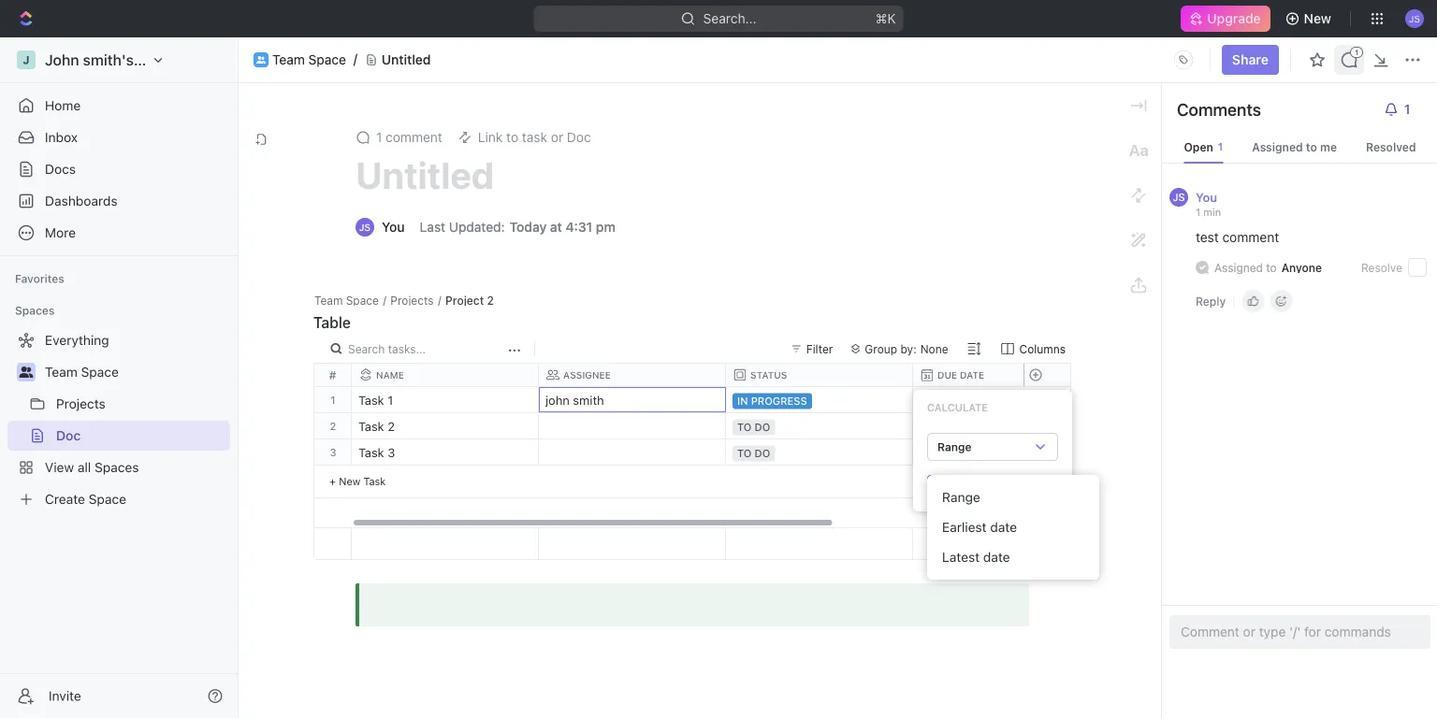 Task type: describe. For each thing, give the bounding box(es) containing it.
range for range button
[[943, 490, 981, 505]]

space for user group image in the left of the page
[[309, 52, 346, 67]]

date for latest date
[[984, 550, 1011, 565]]

john
[[546, 394, 570, 408]]

reply
[[1196, 295, 1227, 308]]

range button
[[928, 433, 1059, 462]]

john smith
[[546, 394, 604, 408]]

open
[[1185, 140, 1214, 154]]

test
[[1196, 230, 1220, 245]]

team for team space link for user group image in the left of the page
[[272, 52, 305, 67]]

do for 3
[[755, 448, 771, 460]]

⌘k
[[876, 11, 896, 26]]

favorites button
[[7, 268, 72, 290]]

team space for user group image in the left of the page
[[272, 52, 346, 67]]

user group image
[[257, 56, 266, 63]]

team space link for user group icon
[[45, 358, 227, 388]]

earliest date button
[[935, 513, 1092, 543]]

1 inside press space to select this row. row
[[388, 394, 393, 408]]

docs
[[45, 161, 76, 177]]

grid containing task 1
[[315, 364, 1288, 561]]

pm
[[596, 220, 616, 235]]

space for user group icon
[[81, 365, 119, 380]]

resolve
[[1362, 261, 1403, 274]]

new for new task
[[339, 476, 361, 488]]

row group containing task 1
[[352, 388, 1288, 528]]

4:31
[[566, 220, 593, 235]]

last updated: today at 4:31 pm
[[420, 220, 616, 235]]

me
[[1321, 140, 1338, 154]]

home link
[[7, 91, 230, 121]]

last
[[420, 220, 446, 235]]

task down task 3
[[364, 476, 386, 488]]

new for new
[[1305, 11, 1332, 26]]

press space to select this row. row containing 2
[[315, 414, 352, 440]]

0 vertical spatial untitled
[[382, 52, 431, 67]]

row inside grid
[[352, 364, 1288, 387]]

date for earliest date
[[991, 520, 1018, 535]]

test comment
[[1196, 230, 1280, 245]]

2 for task 2
[[388, 420, 395, 434]]

task 1
[[359, 394, 393, 408]]

sidebar navigation
[[0, 37, 239, 719]]

inbox link
[[7, 123, 230, 153]]

task for task 3
[[359, 446, 384, 460]]

Search tasks... text field
[[348, 336, 504, 362]]

cell for 2
[[914, 414, 1101, 439]]

3 inside press space to select this row. row
[[388, 446, 395, 460]]

to do cell for task 3
[[726, 440, 914, 465]]

share
[[1233, 52, 1269, 67]]

#
[[329, 369, 336, 382]]

1 vertical spatial untitled
[[356, 153, 494, 197]]

user group image
[[19, 367, 33, 378]]

smith
[[573, 394, 604, 408]]

projects
[[391, 294, 434, 307]]

you 1 min
[[1196, 190, 1222, 218]]

progress
[[751, 396, 808, 408]]

team space / projects / project 2 table
[[314, 294, 494, 332]]

comment for test comment
[[1223, 230, 1280, 245]]

comment for 1 comment
[[386, 130, 443, 145]]

in progress cell
[[726, 388, 914, 413]]

docs link
[[7, 154, 230, 184]]

range for range dropdown button on the bottom
[[938, 441, 972, 454]]

2 inside team space / projects / project 2 table
[[487, 294, 494, 307]]



Task type: locate. For each thing, give the bounding box(es) containing it.
space up 'table' at the top left of the page
[[346, 294, 379, 307]]

in progress
[[738, 396, 808, 408]]

range down calculate
[[938, 441, 972, 454]]

task 3
[[359, 446, 395, 460]]

press space to select this row. row containing 3
[[315, 440, 352, 466]]

range inside button
[[943, 490, 981, 505]]

range
[[938, 441, 972, 454], [943, 490, 981, 505]]

0 horizontal spatial new
[[339, 476, 361, 488]]

1 row group from the left
[[315, 388, 352, 499]]

2 horizontal spatial 2
[[487, 294, 494, 307]]

2 for 1 2 3
[[330, 420, 336, 433]]

0 vertical spatial assigned
[[1253, 140, 1304, 154]]

1 horizontal spatial new
[[1305, 11, 1332, 26]]

1 horizontal spatial team space link
[[272, 52, 346, 68]]

1 to do from the top
[[738, 422, 771, 434]]

task
[[359, 394, 384, 408], [359, 420, 384, 434], [359, 446, 384, 460], [364, 476, 386, 488]]

latest date
[[943, 550, 1011, 565]]

to do for task 3
[[738, 448, 771, 460]]

1 comment
[[376, 130, 443, 145]]

team inside team space / projects / project 2 table
[[315, 294, 343, 307]]

row group containing 1 2 3
[[315, 388, 352, 499]]

new button
[[1278, 4, 1343, 34]]

/
[[383, 294, 387, 307], [438, 294, 442, 307]]

today
[[510, 220, 547, 235]]

0 vertical spatial do
[[755, 422, 771, 434]]

earliest
[[943, 520, 987, 535]]

space inside sidebar navigation
[[81, 365, 119, 380]]

team right user group icon
[[45, 365, 78, 380]]

1 vertical spatial comment
[[1223, 230, 1280, 245]]

range button
[[935, 483, 1092, 513]]

1 inside you 1 min
[[1196, 206, 1201, 218]]

upgrade link
[[1182, 6, 1271, 32]]

2
[[487, 294, 494, 307], [388, 420, 395, 434], [330, 420, 336, 433]]

2 vertical spatial team
[[45, 365, 78, 380]]

team for team space link for user group icon
[[45, 365, 78, 380]]

team up 'table' at the top left of the page
[[315, 294, 343, 307]]

to do for task 2
[[738, 422, 771, 434]]

space inside team space / projects / project 2 table
[[346, 294, 379, 307]]

new task
[[339, 476, 386, 488]]

/ left projects
[[383, 294, 387, 307]]

new down task 3
[[339, 476, 361, 488]]

1 vertical spatial assigned
[[1215, 261, 1264, 274]]

search...
[[704, 11, 757, 26]]

task for task 1
[[359, 394, 384, 408]]

1 horizontal spatial comment
[[1223, 230, 1280, 245]]

0 horizontal spatial 3
[[330, 447, 337, 459]]

0 horizontal spatial team
[[45, 365, 78, 380]]

cell for 1
[[914, 388, 1101, 413]]

0 vertical spatial to do cell
[[726, 414, 914, 439]]

assigned to
[[1215, 261, 1278, 274]]

task up task 2
[[359, 394, 384, 408]]

do
[[755, 422, 771, 434], [755, 448, 771, 460]]

in
[[738, 396, 749, 408]]

press space to select this row. row containing 1
[[315, 388, 352, 414]]

1 horizontal spatial 2
[[388, 420, 395, 434]]

1 vertical spatial do
[[755, 448, 771, 460]]

1 vertical spatial range
[[943, 490, 981, 505]]

assigned for assigned to me
[[1253, 140, 1304, 154]]

0 horizontal spatial team space
[[45, 365, 119, 380]]

grid
[[315, 364, 1288, 561]]

search tasks...
[[348, 343, 426, 356]]

task for task 2
[[359, 420, 384, 434]]

0 horizontal spatial 2
[[330, 420, 336, 433]]

1 vertical spatial to do cell
[[726, 440, 914, 465]]

task 2
[[359, 420, 395, 434]]

0 horizontal spatial /
[[383, 294, 387, 307]]

dashboards
[[45, 193, 118, 209]]

team space link for user group image in the left of the page
[[272, 52, 346, 68]]

to do cell for task 2
[[726, 414, 914, 439]]

comment up assigned to
[[1223, 230, 1280, 245]]

resolved
[[1367, 140, 1417, 154]]

at
[[550, 220, 562, 235]]

1 / from the left
[[383, 294, 387, 307]]

press space to select this row. row containing task 2
[[352, 414, 1288, 440]]

2 left task 2
[[330, 420, 336, 433]]

earliest date
[[943, 520, 1018, 535]]

press space to select this row. row containing task 3
[[352, 440, 1288, 466]]

inbox
[[45, 130, 78, 145]]

date
[[991, 520, 1018, 535], [984, 550, 1011, 565]]

1 vertical spatial date
[[984, 550, 1011, 565]]

1 vertical spatial space
[[346, 294, 379, 307]]

2 to do cell from the top
[[726, 440, 914, 465]]

min
[[1204, 206, 1222, 218]]

space
[[309, 52, 346, 67], [346, 294, 379, 307], [81, 365, 119, 380]]

js
[[1173, 191, 1186, 204]]

table
[[314, 314, 351, 332]]

assigned left me
[[1253, 140, 1304, 154]]

team space link
[[272, 52, 346, 68], [45, 358, 227, 388]]

1 vertical spatial team
[[315, 294, 343, 307]]

1 horizontal spatial 3
[[388, 446, 395, 460]]

assigned to me
[[1253, 140, 1338, 154]]

0 vertical spatial to do
[[738, 422, 771, 434]]

team
[[272, 52, 305, 67], [315, 294, 343, 307], [45, 365, 78, 380]]

untitled
[[382, 52, 431, 67], [356, 153, 494, 197]]

new
[[1305, 11, 1332, 26], [339, 476, 361, 488]]

date down earliest date 'button'
[[984, 550, 1011, 565]]

0 vertical spatial team space
[[272, 52, 346, 67]]

assigned down test comment
[[1215, 261, 1264, 274]]

team space
[[272, 52, 346, 67], [45, 365, 119, 380]]

upgrade
[[1208, 11, 1262, 26]]

press space to select this row. row
[[315, 388, 352, 414], [352, 388, 1288, 414], [315, 414, 352, 440], [352, 414, 1288, 440], [315, 440, 352, 466], [352, 440, 1288, 466], [352, 529, 1288, 561]]

date inside 'button'
[[991, 520, 1018, 535]]

3 row group from the left
[[1024, 388, 1071, 499]]

2 right the project
[[487, 294, 494, 307]]

1 to do cell from the top
[[726, 414, 914, 439]]

comment up last
[[386, 130, 443, 145]]

assigned for assigned to
[[1215, 261, 1264, 274]]

spaces
[[15, 304, 55, 317]]

0 horizontal spatial comment
[[386, 130, 443, 145]]

1 horizontal spatial /
[[438, 294, 442, 307]]

2 vertical spatial space
[[81, 365, 119, 380]]

new right upgrade in the right of the page
[[1305, 11, 1332, 26]]

task down task 2
[[359, 446, 384, 460]]

tasks...
[[388, 343, 426, 356]]

space right user group image in the left of the page
[[309, 52, 346, 67]]

2 horizontal spatial team
[[315, 294, 343, 307]]

john smith cell
[[539, 388, 726, 413]]

row group
[[315, 388, 352, 499], [352, 388, 1288, 528], [1024, 388, 1071, 499]]

0 horizontal spatial team space link
[[45, 358, 227, 388]]

untitled down 1 comment
[[356, 153, 494, 197]]

0 vertical spatial new
[[1305, 11, 1332, 26]]

latest date button
[[935, 543, 1092, 573]]

2 to do from the top
[[738, 448, 771, 460]]

favorites
[[15, 272, 64, 286]]

project
[[446, 294, 484, 307]]

row
[[352, 364, 1288, 387]]

2 up task 3
[[388, 420, 395, 434]]

search
[[348, 343, 385, 356]]

1 vertical spatial team space
[[45, 365, 119, 380]]

dashboards link
[[7, 186, 230, 216]]

0 vertical spatial space
[[309, 52, 346, 67]]

range inside dropdown button
[[938, 441, 972, 454]]

cell for 3
[[914, 440, 1101, 465]]

task down task 1
[[359, 420, 384, 434]]

date down range button
[[991, 520, 1018, 535]]

team space inside sidebar navigation
[[45, 365, 119, 380]]

2 inside "1 2 3"
[[330, 420, 336, 433]]

0 vertical spatial team
[[272, 52, 305, 67]]

space right user group icon
[[81, 365, 119, 380]]

you
[[1196, 190, 1218, 204]]

1 vertical spatial team space link
[[45, 358, 227, 388]]

invite
[[49, 689, 81, 704]]

0 vertical spatial range
[[938, 441, 972, 454]]

/ left the project
[[438, 294, 442, 307]]

team inside sidebar navigation
[[45, 365, 78, 380]]

to do
[[738, 422, 771, 434], [738, 448, 771, 460]]

team space right user group image in the left of the page
[[272, 52, 346, 67]]

3 left task 3
[[330, 447, 337, 459]]

untitled up 1 comment
[[382, 52, 431, 67]]

0 vertical spatial comment
[[386, 130, 443, 145]]

to do cell
[[726, 414, 914, 439], [726, 440, 914, 465]]

cell
[[914, 388, 1101, 413], [539, 414, 726, 439], [914, 414, 1101, 439], [539, 440, 726, 465], [914, 440, 1101, 465]]

comment
[[386, 130, 443, 145], [1223, 230, 1280, 245]]

assigned
[[1253, 140, 1304, 154], [1215, 261, 1264, 274]]

team space for user group icon
[[45, 365, 119, 380]]

3 down task 2
[[388, 446, 395, 460]]

1
[[376, 130, 382, 145], [1196, 206, 1201, 218], [388, 394, 393, 408], [331, 394, 336, 406]]

1 horizontal spatial team space
[[272, 52, 346, 67]]

to
[[1307, 140, 1318, 154], [1267, 261, 1278, 274], [738, 422, 752, 434], [738, 448, 752, 460]]

updated:
[[449, 220, 505, 235]]

1 2 3
[[330, 394, 337, 459]]

calculate
[[928, 402, 989, 414]]

3
[[388, 446, 395, 460], [330, 447, 337, 459]]

home
[[45, 98, 81, 113]]

new inside "button"
[[1305, 11, 1332, 26]]

0 vertical spatial date
[[991, 520, 1018, 535]]

2 inside press space to select this row. row
[[388, 420, 395, 434]]

1 vertical spatial to do
[[738, 448, 771, 460]]

2 do from the top
[[755, 448, 771, 460]]

1 vertical spatial new
[[339, 476, 361, 488]]

range up earliest
[[943, 490, 981, 505]]

comments
[[1178, 99, 1262, 119]]

1 inside "1 2 3"
[[331, 394, 336, 406]]

team right user group image in the left of the page
[[272, 52, 305, 67]]

2 / from the left
[[438, 294, 442, 307]]

0 vertical spatial team space link
[[272, 52, 346, 68]]

date inside button
[[984, 550, 1011, 565]]

team space right user group icon
[[45, 365, 119, 380]]

do for 2
[[755, 422, 771, 434]]

1 horizontal spatial team
[[272, 52, 305, 67]]

latest
[[943, 550, 980, 565]]

press space to select this row. row containing task 1
[[352, 388, 1288, 414]]

1 do from the top
[[755, 422, 771, 434]]

2 row group from the left
[[352, 388, 1288, 528]]



Task type: vqa. For each thing, say whether or not it's contained in the screenshot.
CUSTOMIZE
no



